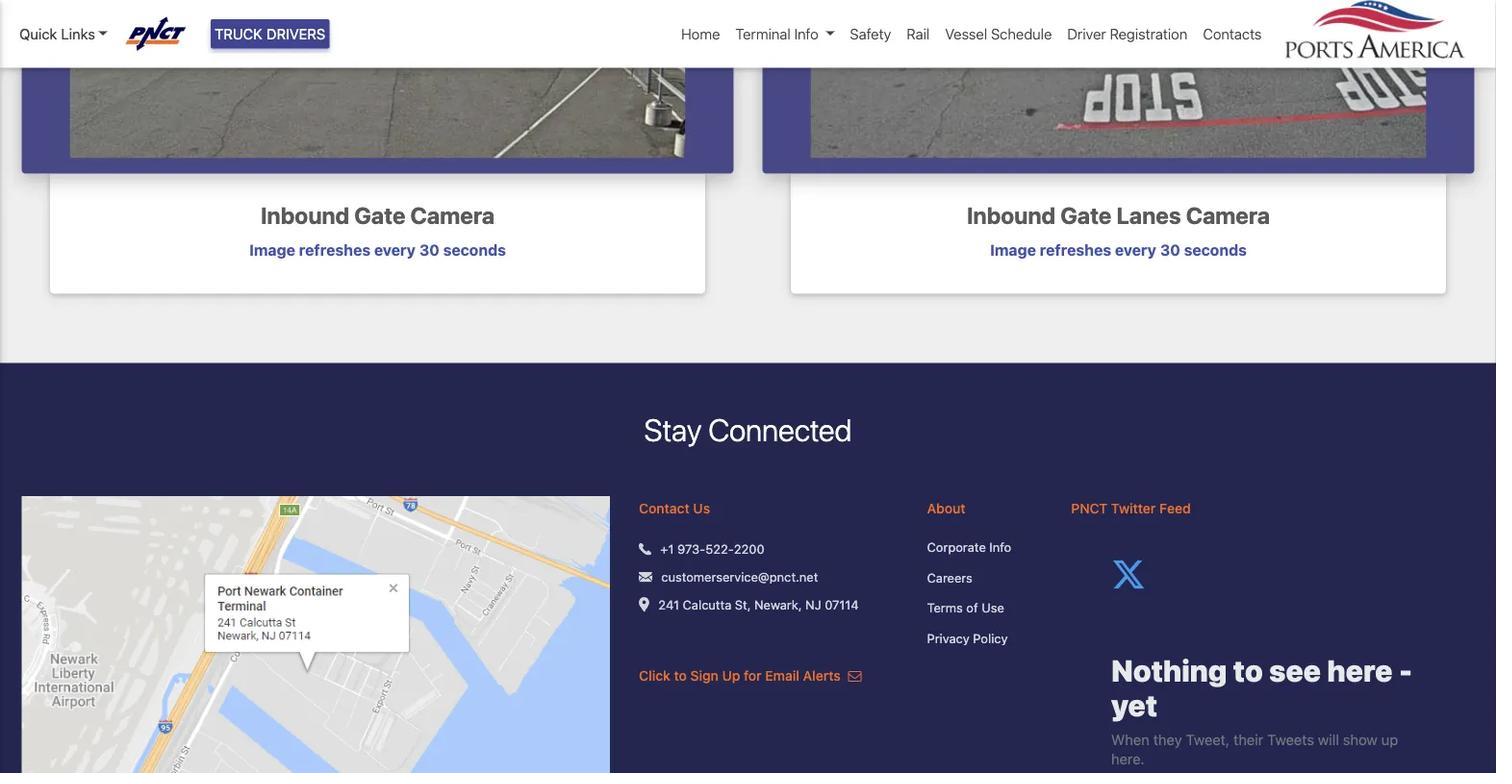 Task type: locate. For each thing, give the bounding box(es) containing it.
terminal
[[736, 25, 791, 42]]

for
[[744, 668, 762, 684]]

seconds
[[443, 241, 506, 259], [1184, 241, 1247, 259]]

image
[[249, 241, 295, 259], [991, 241, 1037, 259]]

1 horizontal spatial camera
[[1186, 202, 1271, 229]]

30
[[419, 241, 440, 259], [1161, 241, 1181, 259]]

30 down "lanes"
[[1161, 241, 1181, 259]]

refreshes
[[299, 241, 371, 259], [1040, 241, 1112, 259]]

2 image refreshes every 30 seconds from the left
[[991, 241, 1247, 259]]

careers link
[[928, 569, 1043, 587]]

1 horizontal spatial gate
[[1061, 202, 1112, 229]]

image refreshes every 30 seconds down the inbound gate camera in the left top of the page
[[249, 241, 506, 259]]

safety link
[[843, 15, 899, 52]]

0 horizontal spatial camera
[[411, 202, 495, 229]]

use
[[982, 601, 1005, 615]]

click to sign up for email alerts
[[639, 668, 845, 684]]

2 30 from the left
[[1161, 241, 1181, 259]]

driver registration link
[[1060, 15, 1196, 52]]

1 every from the left
[[374, 241, 416, 259]]

1 horizontal spatial every
[[1116, 241, 1157, 259]]

driver registration
[[1068, 25, 1188, 42]]

info right terminal
[[795, 25, 819, 42]]

2 inbound from the left
[[967, 202, 1056, 229]]

terminal info link
[[728, 15, 843, 52]]

30 for lanes
[[1161, 241, 1181, 259]]

0 horizontal spatial image refreshes every 30 seconds
[[249, 241, 506, 259]]

registration
[[1110, 25, 1188, 42]]

30 down the inbound gate camera in the left top of the page
[[419, 241, 440, 259]]

home link
[[674, 15, 728, 52]]

1 image from the left
[[249, 241, 295, 259]]

refreshes down the inbound gate camera in the left top of the page
[[299, 241, 371, 259]]

2 seconds from the left
[[1184, 241, 1247, 259]]

info for terminal info
[[795, 25, 819, 42]]

vessel schedule link
[[938, 15, 1060, 52]]

0 vertical spatial info
[[795, 25, 819, 42]]

camera
[[411, 202, 495, 229], [1186, 202, 1271, 229]]

0 horizontal spatial seconds
[[443, 241, 506, 259]]

1 vertical spatial info
[[990, 540, 1012, 555]]

corporate info link
[[928, 538, 1043, 557]]

truck drivers link
[[211, 19, 329, 49]]

1 seconds from the left
[[443, 241, 506, 259]]

0 horizontal spatial info
[[795, 25, 819, 42]]

policy
[[974, 631, 1008, 646]]

inbound gate lanes camera
[[967, 202, 1271, 229]]

stay connected
[[645, 411, 852, 448]]

1 gate from the left
[[354, 202, 406, 229]]

1 30 from the left
[[419, 241, 440, 259]]

0 horizontal spatial refreshes
[[299, 241, 371, 259]]

schedule
[[991, 25, 1052, 42]]

vessel schedule
[[946, 25, 1052, 42]]

stay
[[645, 411, 702, 448]]

1 horizontal spatial 30
[[1161, 241, 1181, 259]]

image refreshes every 30 seconds down inbound gate lanes camera
[[991, 241, 1247, 259]]

sign
[[691, 668, 719, 684]]

quick
[[19, 25, 57, 42]]

1 horizontal spatial info
[[990, 540, 1012, 555]]

inbound
[[261, 202, 350, 229], [967, 202, 1056, 229]]

2 image from the left
[[991, 241, 1037, 259]]

alerts
[[803, 668, 841, 684]]

1 horizontal spatial inbound
[[967, 202, 1056, 229]]

2 gate from the left
[[1061, 202, 1112, 229]]

image for inbound gate lanes camera
[[991, 241, 1037, 259]]

pnct
[[1072, 501, 1108, 517]]

gate
[[354, 202, 406, 229], [1061, 202, 1112, 229]]

2 every from the left
[[1116, 241, 1157, 259]]

0 horizontal spatial image
[[249, 241, 295, 259]]

email
[[766, 668, 800, 684]]

1 horizontal spatial image
[[991, 241, 1037, 259]]

info up careers link
[[990, 540, 1012, 555]]

2 refreshes from the left
[[1040, 241, 1112, 259]]

refreshes down inbound gate lanes camera
[[1040, 241, 1112, 259]]

0 horizontal spatial every
[[374, 241, 416, 259]]

1 horizontal spatial refreshes
[[1040, 241, 1112, 259]]

1 horizontal spatial image refreshes every 30 seconds
[[991, 241, 1247, 259]]

info
[[795, 25, 819, 42], [990, 540, 1012, 555]]

privacy policy link
[[928, 629, 1043, 648]]

1 inbound from the left
[[261, 202, 350, 229]]

terminal info
[[736, 25, 819, 42]]

terms
[[928, 601, 963, 615]]

every down the inbound gate camera in the left top of the page
[[374, 241, 416, 259]]

0 horizontal spatial 30
[[419, 241, 440, 259]]

image refreshes every 30 seconds
[[249, 241, 506, 259], [991, 241, 1247, 259]]

0 horizontal spatial gate
[[354, 202, 406, 229]]

1 horizontal spatial seconds
[[1184, 241, 1247, 259]]

1 refreshes from the left
[[299, 241, 371, 259]]

1 image refreshes every 30 seconds from the left
[[249, 241, 506, 259]]

terms of use
[[928, 601, 1005, 615]]

every
[[374, 241, 416, 259], [1116, 241, 1157, 259]]

every for lanes
[[1116, 241, 1157, 259]]

0 horizontal spatial inbound
[[261, 202, 350, 229]]

contacts
[[1204, 25, 1262, 42]]

every down "lanes"
[[1116, 241, 1157, 259]]

2 camera from the left
[[1186, 202, 1271, 229]]

gate for camera
[[354, 202, 406, 229]]



Task type: describe. For each thing, give the bounding box(es) containing it.
rail link
[[899, 15, 938, 52]]

30 for camera
[[419, 241, 440, 259]]

terms of use link
[[928, 599, 1043, 618]]

driver
[[1068, 25, 1107, 42]]

inbound for inbound gate lanes camera
[[967, 202, 1056, 229]]

every for camera
[[374, 241, 416, 259]]

image refreshes every 30 seconds for camera
[[249, 241, 506, 259]]

to
[[674, 668, 687, 684]]

seconds for lanes
[[1184, 241, 1247, 259]]

of
[[967, 601, 979, 615]]

corporate info
[[928, 540, 1012, 555]]

contact
[[639, 501, 690, 517]]

inbound gate camera
[[261, 202, 495, 229]]

twitter
[[1112, 501, 1156, 517]]

quick links
[[19, 25, 95, 42]]

connected
[[709, 411, 852, 448]]

vessel
[[946, 25, 988, 42]]

image refreshes every 30 seconds for lanes
[[991, 241, 1247, 259]]

links
[[61, 25, 95, 42]]

truck
[[215, 25, 263, 42]]

up
[[722, 668, 741, 684]]

refreshes for lanes
[[1040, 241, 1112, 259]]

lanes
[[1117, 202, 1182, 229]]

click to sign up for email alerts link
[[639, 668, 862, 684]]

1 camera from the left
[[411, 202, 495, 229]]

about
[[928, 501, 966, 517]]

envelope o image
[[849, 669, 862, 683]]

rail
[[907, 25, 930, 42]]

feed
[[1160, 501, 1191, 517]]

privacy policy
[[928, 631, 1008, 646]]

home
[[682, 25, 720, 42]]

corporate
[[928, 540, 986, 555]]

safety
[[850, 25, 892, 42]]

privacy
[[928, 631, 970, 646]]

truck drivers
[[215, 25, 326, 42]]

careers
[[928, 571, 973, 585]]

contacts link
[[1196, 15, 1270, 52]]

image for inbound gate camera
[[249, 241, 295, 259]]

pnct twitter feed
[[1072, 501, 1191, 517]]

us
[[693, 501, 710, 517]]

seconds for camera
[[443, 241, 506, 259]]

quick links link
[[19, 23, 108, 45]]

gate for lanes
[[1061, 202, 1112, 229]]

contact us
[[639, 501, 710, 517]]

info for corporate info
[[990, 540, 1012, 555]]

drivers
[[266, 25, 326, 42]]

inbound for inbound gate camera
[[261, 202, 350, 229]]

click
[[639, 668, 671, 684]]

refreshes for camera
[[299, 241, 371, 259]]



Task type: vqa. For each thing, say whether or not it's contained in the screenshot.
Fax:
no



